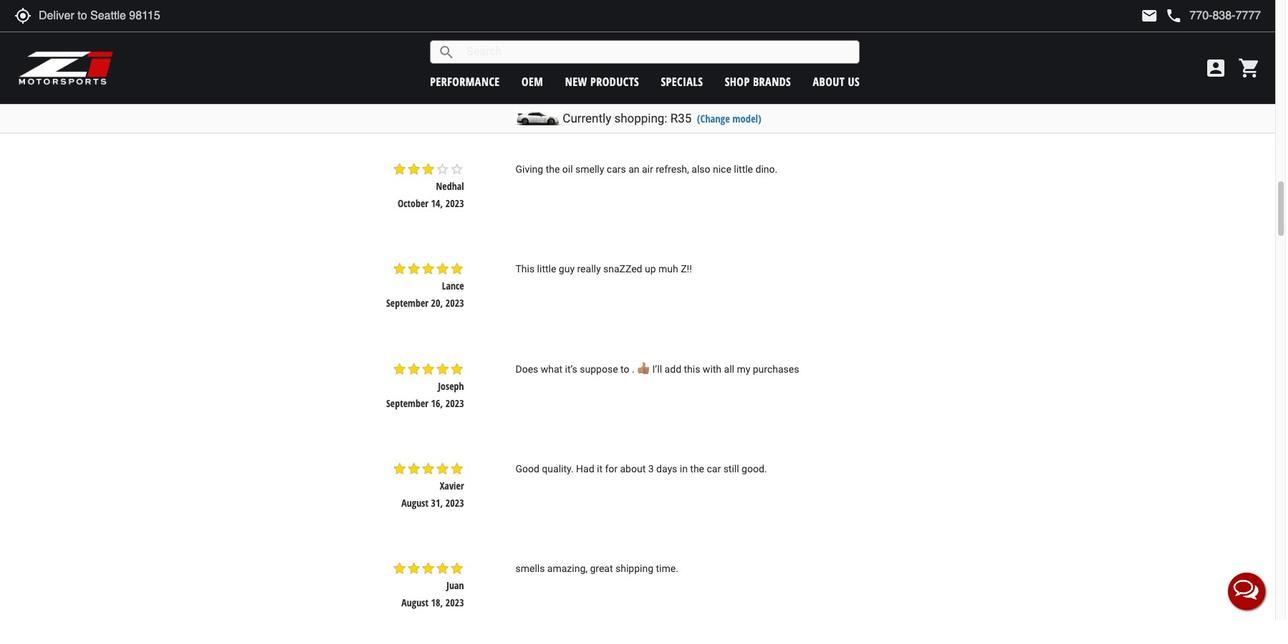Task type: describe. For each thing, give the bounding box(es) containing it.
liked
[[618, 64, 639, 75]]

2023 for star star star star star juan august 18, 2023
[[446, 596, 464, 609]]

dino.
[[756, 164, 778, 175]]

also
[[692, 164, 711, 175]]

mail
[[1141, 7, 1159, 24]]

smells good! gf n kids liked it
[[516, 64, 647, 75]]

n
[[589, 64, 594, 75]]

my_location
[[14, 7, 32, 24]]

shopping_cart link
[[1235, 57, 1262, 80]]

great
[[590, 563, 613, 574]]

lance
[[442, 279, 464, 293]]

this little guy really snazzed up muh z!!
[[516, 263, 692, 275]]

add
[[665, 363, 682, 375]]

suppose
[[580, 363, 618, 375]]

oil
[[563, 164, 573, 175]]

does what it's suppose to . 👍🏽 i'll add this with all my purchases
[[516, 363, 800, 375]]

currently
[[563, 111, 612, 125]]

currently shopping: r35 (change model)
[[563, 111, 762, 125]]

october inside star star star star_border star_border nedhal october 14, 2023
[[398, 197, 429, 210]]

r35
[[671, 111, 692, 125]]

smells
[[516, 64, 546, 75]]

shipping
[[616, 563, 654, 574]]

0 vertical spatial it
[[641, 64, 647, 75]]

good.
[[742, 463, 767, 474]]

august for star star star star star xavier august 31, 2023
[[402, 496, 429, 509]]

account_box link
[[1201, 57, 1231, 80]]

muh
[[659, 263, 679, 275]]

new
[[565, 73, 588, 89]]

my
[[737, 363, 751, 375]]

guy
[[559, 263, 575, 275]]

an
[[629, 164, 640, 175]]

this
[[684, 363, 701, 375]]

31,
[[431, 496, 443, 509]]

shopping:
[[615, 111, 668, 125]]

(change
[[697, 112, 730, 125]]

juan
[[447, 578, 464, 592]]

2023 for star star star star star joseph september 16, 2023
[[446, 396, 464, 410]]

star_border inside star star star_border michael october 18, 2023
[[450, 62, 464, 77]]

for
[[605, 463, 618, 474]]

good!
[[548, 64, 574, 75]]

shopping_cart
[[1239, 57, 1262, 80]]

specials link
[[661, 73, 703, 89]]

👍🏽
[[637, 363, 650, 375]]

to
[[621, 363, 630, 375]]

new products
[[565, 73, 640, 89]]

purchases
[[753, 363, 800, 375]]

2023 for star star star star_border star_border nedhal october 14, 2023
[[446, 197, 464, 210]]

had
[[576, 463, 595, 474]]

nice
[[713, 164, 732, 175]]

specials
[[661, 73, 703, 89]]

smells amazing, great shipping time.
[[516, 563, 679, 574]]

october inside star star star_border michael october 18, 2023
[[398, 97, 429, 111]]

products
[[591, 73, 640, 89]]

star star star star star lance september 20, 2023
[[386, 262, 464, 310]]

(change model) link
[[697, 112, 762, 125]]

1 horizontal spatial little
[[734, 164, 753, 175]]

about us link
[[813, 73, 860, 89]]

refresh,
[[656, 164, 689, 175]]

18, inside star star star star star juan august 18, 2023
[[431, 596, 443, 609]]

cars
[[607, 164, 626, 175]]

star star star star_border star_border nedhal october 14, 2023
[[393, 162, 464, 210]]

2023 for star star star star star xavier august 31, 2023
[[446, 496, 464, 509]]

z!!
[[681, 263, 692, 275]]

shop brands link
[[725, 73, 792, 89]]

mail link
[[1141, 7, 1159, 24]]

xavier
[[440, 479, 464, 492]]



Task type: locate. For each thing, give the bounding box(es) containing it.
1 vertical spatial it
[[597, 463, 603, 474]]

about us
[[813, 73, 860, 89]]

mail phone
[[1141, 7, 1183, 24]]

1 2023 from the top
[[446, 97, 464, 111]]

search
[[438, 43, 455, 61]]

performance link
[[430, 73, 500, 89]]

still
[[724, 463, 739, 474]]

18, inside star star star_border michael october 18, 2023
[[431, 97, 443, 111]]

2023 down joseph
[[446, 396, 464, 410]]

august for star star star star star juan august 18, 2023
[[402, 596, 429, 609]]

october
[[398, 97, 429, 111], [398, 197, 429, 210]]

16,
[[431, 396, 443, 410]]

new products link
[[565, 73, 640, 89]]

it right liked
[[641, 64, 647, 75]]

2023 down "michael"
[[446, 97, 464, 111]]

little left guy in the left top of the page
[[537, 263, 557, 275]]

1 vertical spatial little
[[537, 263, 557, 275]]

it's
[[565, 363, 578, 375]]

phone link
[[1166, 7, 1262, 24]]

2023 inside star star star star star juan august 18, 2023
[[446, 596, 464, 609]]

1 august from the top
[[402, 496, 429, 509]]

september for star star star star star joseph september 16, 2023
[[386, 396, 429, 410]]

20,
[[431, 296, 443, 310]]

september inside star star star star star joseph september 16, 2023
[[386, 396, 429, 410]]

shop brands
[[725, 73, 792, 89]]

it
[[641, 64, 647, 75], [597, 463, 603, 474]]

the
[[546, 164, 560, 175], [691, 463, 705, 474]]

in
[[680, 463, 688, 474]]

august inside star star star star star juan august 18, 2023
[[402, 596, 429, 609]]

2023 inside star star star star star xavier august 31, 2023
[[446, 496, 464, 509]]

michael
[[433, 80, 464, 93]]

3 2023 from the top
[[446, 296, 464, 310]]

giving
[[516, 164, 543, 175]]

what
[[541, 363, 563, 375]]

car
[[707, 463, 721, 474]]

air
[[642, 164, 654, 175]]

0 horizontal spatial the
[[546, 164, 560, 175]]

2023 down xavier
[[446, 496, 464, 509]]

star star star star star joseph september 16, 2023
[[386, 362, 464, 410]]

5 2023 from the top
[[446, 496, 464, 509]]

0 vertical spatial little
[[734, 164, 753, 175]]

september left '16,'
[[386, 396, 429, 410]]

2 18, from the top
[[431, 596, 443, 609]]

good
[[516, 463, 540, 474]]

1 october from the top
[[398, 97, 429, 111]]

2023 for star star star star star lance september 20, 2023
[[446, 296, 464, 310]]

0 horizontal spatial little
[[537, 263, 557, 275]]

august inside star star star star star xavier august 31, 2023
[[402, 496, 429, 509]]

0 vertical spatial august
[[402, 496, 429, 509]]

brands
[[753, 73, 792, 89]]

0 vertical spatial the
[[546, 164, 560, 175]]

oem link
[[522, 73, 544, 89]]

1 18, from the top
[[431, 97, 443, 111]]

phone
[[1166, 7, 1183, 24]]

good quality. had it for about 3 days in the car still good.
[[516, 463, 767, 474]]

nedhal
[[436, 179, 464, 193]]

2023 inside star star star star_border star_border nedhal october 14, 2023
[[446, 197, 464, 210]]

1 vertical spatial october
[[398, 197, 429, 210]]

.
[[632, 363, 635, 375]]

smells
[[516, 563, 545, 574]]

giving the oil smelly cars an air refresh, also nice little dino.
[[516, 164, 778, 175]]

shop
[[725, 73, 750, 89]]

6 2023 from the top
[[446, 596, 464, 609]]

september for star star star star star lance september 20, 2023
[[386, 296, 429, 310]]

time.
[[656, 563, 679, 574]]

star star star star star juan august 18, 2023
[[393, 561, 464, 609]]

2023
[[446, 97, 464, 111], [446, 197, 464, 210], [446, 296, 464, 310], [446, 396, 464, 410], [446, 496, 464, 509], [446, 596, 464, 609]]

the right in
[[691, 463, 705, 474]]

star_border
[[450, 62, 464, 77], [436, 162, 450, 177], [450, 162, 464, 177]]

really
[[577, 263, 601, 275]]

september inside star star star star star lance september 20, 2023
[[386, 296, 429, 310]]

quality.
[[542, 463, 574, 474]]

days
[[657, 463, 678, 474]]

kids
[[597, 64, 615, 75]]

us
[[848, 73, 860, 89]]

2023 down juan
[[446, 596, 464, 609]]

oem
[[522, 73, 544, 89]]

2023 inside star star star star star lance september 20, 2023
[[446, 296, 464, 310]]

2023 down lance
[[446, 296, 464, 310]]

this
[[516, 263, 535, 275]]

1 vertical spatial september
[[386, 396, 429, 410]]

2 september from the top
[[386, 396, 429, 410]]

2 october from the top
[[398, 197, 429, 210]]

z1 motorsports logo image
[[18, 50, 114, 86]]

i'll
[[653, 363, 662, 375]]

3
[[648, 463, 654, 474]]

the left oil
[[546, 164, 560, 175]]

about
[[620, 463, 646, 474]]

1 vertical spatial august
[[402, 596, 429, 609]]

joseph
[[438, 379, 464, 393]]

1 horizontal spatial it
[[641, 64, 647, 75]]

smelly
[[576, 164, 605, 175]]

1 horizontal spatial the
[[691, 463, 705, 474]]

star star star_border michael october 18, 2023
[[398, 62, 464, 111]]

all
[[724, 363, 735, 375]]

14,
[[431, 197, 443, 210]]

1 vertical spatial the
[[691, 463, 705, 474]]

snazzed
[[604, 263, 643, 275]]

0 horizontal spatial it
[[597, 463, 603, 474]]

2 august from the top
[[402, 596, 429, 609]]

little right nice
[[734, 164, 753, 175]]

with
[[703, 363, 722, 375]]

4 2023 from the top
[[446, 396, 464, 410]]

2 2023 from the top
[[446, 197, 464, 210]]

star
[[421, 62, 436, 77], [436, 62, 450, 77], [393, 162, 407, 177], [407, 162, 421, 177], [421, 162, 436, 177], [393, 262, 407, 276], [407, 262, 421, 276], [421, 262, 436, 276], [436, 262, 450, 276], [450, 262, 464, 276], [393, 362, 407, 376], [407, 362, 421, 376], [421, 362, 436, 376], [436, 362, 450, 376], [450, 362, 464, 376], [393, 461, 407, 476], [407, 461, 421, 476], [421, 461, 436, 476], [436, 461, 450, 476], [450, 461, 464, 476], [393, 561, 407, 576], [407, 561, 421, 576], [421, 561, 436, 576], [436, 561, 450, 576], [450, 561, 464, 576]]

Search search field
[[455, 41, 860, 63]]

2023 inside star star star_border michael october 18, 2023
[[446, 97, 464, 111]]

2023 right 14,
[[446, 197, 464, 210]]

about
[[813, 73, 845, 89]]

2023 inside star star star star star joseph september 16, 2023
[[446, 396, 464, 410]]

1 vertical spatial 18,
[[431, 596, 443, 609]]

account_box
[[1205, 57, 1228, 80]]

september
[[386, 296, 429, 310], [386, 396, 429, 410]]

1 september from the top
[[386, 296, 429, 310]]

it left for
[[597, 463, 603, 474]]

august
[[402, 496, 429, 509], [402, 596, 429, 609]]

gf
[[576, 64, 586, 75]]

0 vertical spatial 18,
[[431, 97, 443, 111]]

up
[[645, 263, 656, 275]]

star star star star star xavier august 31, 2023
[[393, 461, 464, 509]]

0 vertical spatial september
[[386, 296, 429, 310]]

0 vertical spatial october
[[398, 97, 429, 111]]

september left '20,'
[[386, 296, 429, 310]]

18,
[[431, 97, 443, 111], [431, 596, 443, 609]]



Task type: vqa. For each thing, say whether or not it's contained in the screenshot.
LOCATION CHECK_BOX
no



